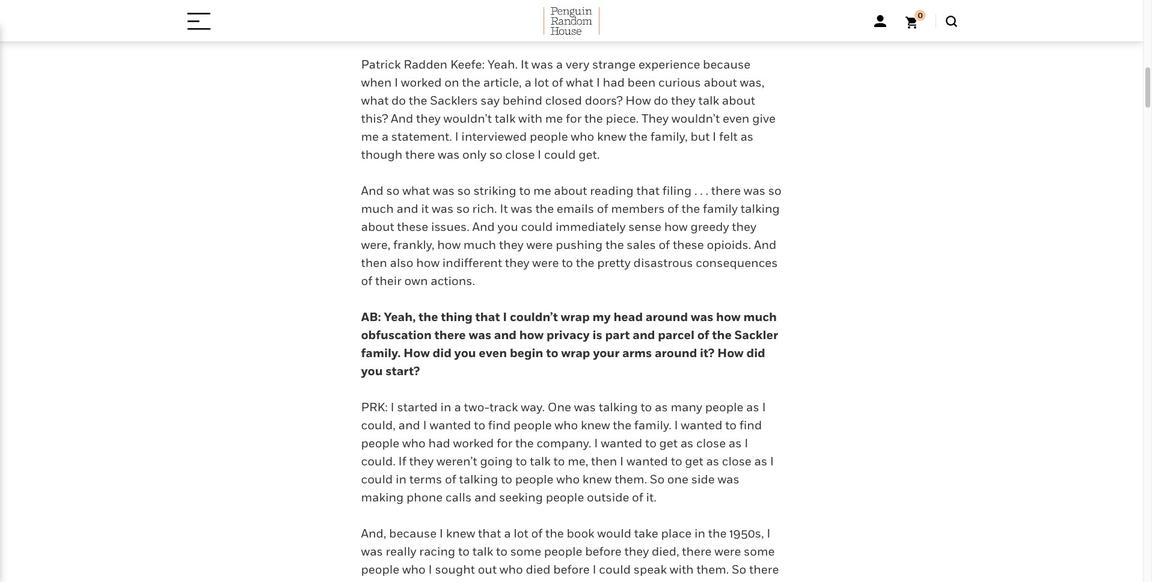 Task type: locate. For each thing, give the bounding box(es) containing it.
behind
[[503, 93, 543, 108]]

to
[[520, 183, 531, 198], [562, 256, 573, 270], [546, 346, 559, 360], [641, 400, 652, 415], [474, 418, 486, 433], [726, 418, 737, 433], [646, 436, 657, 451], [516, 454, 527, 469], [554, 454, 565, 469], [671, 454, 683, 469], [501, 472, 513, 487], [459, 544, 470, 559], [496, 544, 508, 559], [543, 581, 555, 582]]

get up side
[[685, 454, 704, 469]]

1 horizontal spatial family.
[[635, 418, 672, 433]]

2 vertical spatial you
[[361, 364, 383, 378]]

could inside and so what was so striking to me about reading that filing . . . there was so much and it was so rich. it was the emails of members of the family talking about these issues. and you could immediately sense how greedy they were, frankly, how much they were pushing the sales of these opioids. and then also how indifferent they were to the pretty disastrous consequences of their own actions.
[[521, 220, 553, 234]]

1 horizontal spatial worked
[[453, 436, 494, 451]]

0 vertical spatial around
[[646, 310, 688, 324]]

2 horizontal spatial in
[[695, 526, 706, 541]]

wrap down privacy
[[561, 346, 591, 360]]

1 horizontal spatial how
[[626, 93, 651, 108]]

how right it?
[[718, 346, 744, 360]]

0 horizontal spatial even
[[479, 346, 507, 360]]

1 vertical spatial around
[[655, 346, 698, 360]]

0 horizontal spatial do
[[392, 93, 406, 108]]

there up family
[[712, 183, 741, 198]]

2 vertical spatial lot
[[567, 581, 582, 582]]

around down parcel at the right
[[655, 346, 698, 360]]

of
[[552, 75, 563, 90], [597, 202, 609, 216], [668, 202, 679, 216], [659, 238, 670, 252], [361, 274, 373, 288], [698, 328, 710, 342], [445, 472, 457, 487], [632, 490, 644, 505], [532, 526, 543, 541], [585, 581, 596, 582]]

they inside prk: i started in a two-track way. one was talking to as many people as i could, and i wanted to find people who knew the family. i wanted to find people who had worked for the company. i wanted to get as close as i could. if they weren't going to talk to me, then i wanted to get as close as i could in terms of talking to people who knew them. so one side was making phone calls and seeking people outside of it.
[[409, 454, 434, 469]]

talking right family
[[741, 202, 780, 216]]

had up 'weren't'
[[429, 436, 451, 451]]

of left it.
[[632, 490, 644, 505]]

that for the
[[478, 526, 501, 541]]

knew
[[597, 129, 627, 144], [581, 418, 611, 433], [583, 472, 612, 487], [446, 526, 476, 541]]

strange
[[593, 57, 636, 72]]

1 horizontal spatial had
[[603, 75, 625, 90]]

talking
[[741, 202, 780, 216], [599, 400, 638, 415], [459, 472, 498, 487], [501, 581, 540, 582]]

0 horizontal spatial had
[[429, 436, 451, 451]]

on
[[445, 75, 459, 90]]

wanted
[[430, 418, 471, 433], [681, 418, 723, 433], [601, 436, 643, 451], [627, 454, 668, 469]]

where
[[433, 581, 467, 582]]

they
[[642, 111, 669, 126]]

knew up the racing
[[446, 526, 476, 541]]

lot down seeking
[[514, 526, 529, 541]]

wouldn't up but
[[672, 111, 720, 126]]

0 horizontal spatial did
[[433, 346, 452, 360]]

0 horizontal spatial with
[[519, 111, 543, 126]]

very left old
[[599, 581, 622, 582]]

people right many
[[706, 400, 744, 415]]

me,
[[568, 454, 589, 469]]

in right place at the right bottom of page
[[695, 526, 706, 541]]

they up statement.
[[416, 111, 441, 126]]

these down greedy
[[673, 238, 704, 252]]

of up 'closed'
[[552, 75, 563, 90]]

interviewed
[[462, 129, 527, 144]]

you down striking
[[498, 220, 519, 234]]

in
[[441, 400, 452, 415], [396, 472, 407, 487], [695, 526, 706, 541]]

0 vertical spatial them.
[[615, 472, 647, 487]]

track
[[490, 400, 518, 415]]

and down started
[[399, 418, 420, 433]]

for down 'closed'
[[566, 111, 582, 126]]

who inside patrick radden keefe: yeah. it was a very strange experience because when i worked on the article, a lot of what i had been curious about was, what do the sacklers say behind closed doors? how do they talk about this? and they wouldn't talk with me for the piece. they wouldn't even give me a statement. i interviewed people who knew the family, but i felt as though there was only so close i could get.
[[571, 129, 595, 144]]

1 vertical spatial that
[[476, 310, 500, 324]]

going
[[480, 454, 513, 469]]

talk inside prk: i started in a two-track way. one was talking to as many people as i could, and i wanted to find people who knew the family. i wanted to find people who had worked for the company. i wanted to get as close as i could. if they weren't going to talk to me, then i wanted to get as close as i could in terms of talking to people who knew them. so one side was making phone calls and seeking people outside of it.
[[530, 454, 551, 469]]

died
[[526, 563, 551, 577]]

1 horizontal spatial get
[[685, 454, 704, 469]]

members
[[611, 202, 665, 216]]

even inside patrick radden keefe: yeah. it was a very strange experience because when i worked on the article, a lot of what i had been curious about was, what do the sacklers say behind closed doors? how do they talk about this? and they wouldn't talk with me for the piece. they wouldn't even give me a statement. i interviewed people who knew the family, but i felt as though there was only so close i could get.
[[723, 111, 750, 126]]

talk up interviewed
[[495, 111, 516, 126]]

sackler
[[735, 328, 779, 342]]

curious
[[659, 75, 701, 90]]

1 horizontal spatial do
[[654, 93, 669, 108]]

0 vertical spatial had
[[603, 75, 625, 90]]

some
[[511, 544, 542, 559], [744, 544, 775, 559]]

because
[[703, 57, 751, 72], [389, 526, 437, 541]]

racing
[[420, 544, 456, 559]]

so
[[650, 472, 665, 487], [732, 563, 747, 577]]

1 vertical spatial with
[[670, 563, 694, 577]]

1 find from the left
[[488, 418, 511, 433]]

family. down many
[[635, 418, 672, 433]]

1 vertical spatial before
[[554, 563, 590, 577]]

company.
[[537, 436, 592, 451]]

0 vertical spatial so
[[650, 472, 665, 487]]

1 horizontal spatial some
[[744, 544, 775, 559]]

reading
[[590, 183, 634, 198]]

was up opioids.
[[744, 183, 766, 198]]

that up members
[[637, 183, 660, 198]]

before
[[586, 544, 622, 559], [554, 563, 590, 577]]

how down been
[[626, 93, 651, 108]]

1 vertical spatial for
[[497, 436, 513, 451]]

2 vertical spatial much
[[744, 310, 777, 324]]

had down the strange
[[603, 75, 625, 90]]

then right "me,"
[[591, 454, 618, 469]]

0 vertical spatial even
[[723, 111, 750, 126]]

2 vertical spatial close
[[722, 454, 752, 469]]

what up this? at top left
[[361, 93, 389, 108]]

could inside and, because i knew that a lot of the book would take place in the 1950s, i was really racing to talk to some people before they died, there were some people who i sought out who died before i could speak with them. so there was a phase where i was talking to a lot of very old people.
[[599, 563, 631, 577]]

there down thing
[[435, 328, 466, 342]]

start?
[[386, 364, 420, 378]]

part
[[606, 328, 630, 342]]

about
[[704, 75, 737, 90], [722, 93, 756, 108], [554, 183, 588, 198], [361, 220, 395, 234]]

was down striking
[[511, 202, 533, 216]]

search image
[[946, 15, 958, 27]]

you
[[498, 220, 519, 234], [455, 346, 476, 360], [361, 364, 383, 378]]

2 vertical spatial what
[[403, 183, 430, 198]]

sign in image
[[875, 15, 887, 27]]

way.
[[521, 400, 545, 415]]

0 vertical spatial these
[[397, 220, 429, 234]]

me right striking
[[534, 183, 552, 198]]

some down 1950s,
[[744, 544, 775, 559]]

emails
[[557, 202, 594, 216]]

who up 'if'
[[402, 436, 426, 451]]

thing
[[441, 310, 473, 324]]

1 vertical spatial worked
[[453, 436, 494, 451]]

0 horizontal spatial wouldn't
[[444, 111, 492, 126]]

family. inside ab: yeah, the thing that i couldn't wrap my head around was how much obfuscation there was and how privacy is part and parcel of the sackler family. how did you even begin to wrap your arms around it? how did you start?
[[361, 346, 401, 360]]

lot up 'behind'
[[535, 75, 549, 90]]

0 vertical spatial what
[[566, 75, 594, 90]]

place
[[661, 526, 692, 541]]

that for my
[[476, 310, 500, 324]]

you inside and so what was so striking to me about reading that filing . . . there was so much and it was so rich. it was the emails of members of the family talking about these issues. and you could immediately sense how greedy they were, frankly, how much they were pushing the sales of these opioids. and then also how indifferent they were to the pretty disastrous consequences of their own actions.
[[498, 220, 519, 234]]

filing
[[663, 183, 692, 198]]

prk:
[[361, 400, 388, 415]]

0 horizontal spatial family.
[[361, 346, 401, 360]]

0 vertical spatial you
[[498, 220, 519, 234]]

actions.
[[431, 274, 475, 288]]

0 horizontal spatial because
[[389, 526, 437, 541]]

0 vertical spatial with
[[519, 111, 543, 126]]

2 vertical spatial in
[[695, 526, 706, 541]]

penguin random house image
[[544, 7, 600, 35]]

2 do from the left
[[654, 93, 669, 108]]

1 horizontal spatial .
[[700, 183, 703, 198]]

own
[[405, 274, 428, 288]]

do
[[392, 93, 406, 108], [654, 93, 669, 108]]

was,
[[740, 75, 765, 90]]

was left "only" at left
[[438, 147, 460, 162]]

issues.
[[431, 220, 470, 234]]

there
[[406, 147, 435, 162], [712, 183, 741, 198], [435, 328, 466, 342], [682, 544, 712, 559], [750, 563, 779, 577]]

1 vertical spatial lot
[[514, 526, 529, 541]]

it inside and so what was so striking to me about reading that filing . . . there was so much and it was so rich. it was the emails of members of the family talking about these issues. and you could immediately sense how greedy they were, frankly, how much they were pushing the sales of these opioids. and then also how indifferent they were to the pretty disastrous consequences of their own actions.
[[500, 202, 508, 216]]

frankly,
[[393, 238, 435, 252]]

were left pushing
[[527, 238, 553, 252]]

if
[[399, 454, 407, 469]]

immediately
[[556, 220, 626, 234]]

0 horizontal spatial then
[[361, 256, 387, 270]]

much
[[361, 202, 394, 216], [464, 238, 497, 252], [744, 310, 777, 324]]

0 horizontal spatial it
[[500, 202, 508, 216]]

of up it?
[[698, 328, 710, 342]]

1 horizontal spatial with
[[670, 563, 694, 577]]

2 horizontal spatial how
[[718, 346, 744, 360]]

0 vertical spatial for
[[566, 111, 582, 126]]

2 vertical spatial were
[[715, 544, 742, 559]]

who up get.
[[571, 129, 595, 144]]

many
[[671, 400, 703, 415]]

did down sackler
[[747, 346, 766, 360]]

how up start?
[[404, 346, 430, 360]]

people up seeking
[[516, 472, 554, 487]]

and,
[[361, 526, 387, 541]]

1 vertical spatial you
[[455, 346, 476, 360]]

me
[[546, 111, 563, 126], [361, 129, 379, 144], [534, 183, 552, 198]]

worked
[[401, 75, 442, 90], [453, 436, 494, 451]]

knew up "company."
[[581, 418, 611, 433]]

yeah.
[[488, 57, 518, 72]]

worked inside prk: i started in a two-track way. one was talking to as many people as i could, and i wanted to find people who knew the family. i wanted to find people who had worked for the company. i wanted to get as close as i could. if they weren't going to talk to me, then i wanted to get as close as i could in terms of talking to people who knew them. so one side was making phone calls and seeking people outside of it.
[[453, 436, 494, 451]]

did down thing
[[433, 346, 452, 360]]

0 horizontal spatial very
[[566, 57, 590, 72]]

the
[[462, 75, 481, 90], [409, 93, 428, 108], [585, 111, 603, 126], [630, 129, 648, 144], [536, 202, 554, 216], [682, 202, 701, 216], [606, 238, 624, 252], [576, 256, 595, 270], [419, 310, 438, 324], [713, 328, 732, 342], [613, 418, 632, 433], [516, 436, 534, 451], [546, 526, 564, 541], [709, 526, 727, 541]]

0 horizontal spatial get
[[660, 436, 678, 451]]

a
[[556, 57, 563, 72], [525, 75, 532, 90], [382, 129, 389, 144], [454, 400, 461, 415], [504, 526, 511, 541], [386, 581, 393, 582], [557, 581, 564, 582]]

that inside and, because i knew that a lot of the book would take place in the 1950s, i was really racing to talk to some people before they died, there were some people who i sought out who died before i could speak with them. so there was a phase where i was talking to a lot of very old people.
[[478, 526, 501, 541]]

wouldn't down sacklers
[[444, 111, 492, 126]]

around up parcel at the right
[[646, 310, 688, 324]]

0 horizontal spatial .
[[695, 183, 698, 198]]

of inside patrick radden keefe: yeah. it was a very strange experience because when i worked on the article, a lot of what i had been curious about was, what do the sacklers say behind closed doors? how do they talk about this? and they wouldn't talk with me for the piece. they wouldn't even give me a statement. i interviewed people who knew the family, but i felt as though there was only so close i could get.
[[552, 75, 563, 90]]

they right "indifferent"
[[505, 256, 530, 270]]

0 horizontal spatial what
[[361, 93, 389, 108]]

how up own
[[416, 256, 440, 270]]

as
[[741, 129, 754, 144], [655, 400, 668, 415], [747, 400, 760, 415], [681, 436, 694, 451], [729, 436, 742, 451], [707, 454, 720, 469], [755, 454, 768, 469]]

me down 'closed'
[[546, 111, 563, 126]]

even inside ab: yeah, the thing that i couldn't wrap my head around was how much obfuscation there was and how privacy is part and parcel of the sackler family. how did you even begin to wrap your arms around it? how did you start?
[[479, 346, 507, 360]]

0 vertical spatial it
[[521, 57, 529, 72]]

but
[[691, 129, 710, 144]]

2 horizontal spatial you
[[498, 220, 519, 234]]

2 horizontal spatial lot
[[567, 581, 582, 582]]

and left it on the top
[[397, 202, 419, 216]]

book
[[567, 526, 595, 541]]

0 vertical spatial then
[[361, 256, 387, 270]]

died,
[[652, 544, 680, 559]]

with up people.
[[670, 563, 694, 577]]

one
[[668, 472, 689, 487]]

0 horizontal spatial these
[[397, 220, 429, 234]]

with
[[519, 111, 543, 126], [670, 563, 694, 577]]

could inside patrick radden keefe: yeah. it was a very strange experience because when i worked on the article, a lot of what i had been curious about was, what do the sacklers say behind closed doors? how do they talk about this? and they wouldn't talk with me for the piece. they wouldn't even give me a statement. i interviewed people who knew the family, but i felt as though there was only so close i could get.
[[544, 147, 576, 162]]

0 horizontal spatial some
[[511, 544, 542, 559]]

they down take
[[625, 544, 649, 559]]

0 vertical spatial very
[[566, 57, 590, 72]]

0 horizontal spatial in
[[396, 472, 407, 487]]

to inside ab: yeah, the thing that i couldn't wrap my head around was how much obfuscation there was and how privacy is part and parcel of the sackler family. how did you even begin to wrap your arms around it? how did you start?
[[546, 346, 559, 360]]

because up was,
[[703, 57, 751, 72]]

2 did from the left
[[747, 346, 766, 360]]

1 horizontal spatial find
[[740, 418, 762, 433]]

striking
[[474, 183, 517, 198]]

of left their
[[361, 274, 373, 288]]

0 horizontal spatial them.
[[615, 472, 647, 487]]

were down 1950s,
[[715, 544, 742, 559]]

people down 'closed'
[[530, 129, 568, 144]]

0 vertical spatial much
[[361, 202, 394, 216]]

2 horizontal spatial what
[[566, 75, 594, 90]]

i
[[395, 75, 398, 90], [597, 75, 600, 90], [455, 129, 459, 144], [713, 129, 717, 144], [538, 147, 542, 162], [503, 310, 507, 324], [391, 400, 395, 415], [763, 400, 766, 415], [423, 418, 427, 433], [675, 418, 678, 433], [595, 436, 598, 451], [745, 436, 749, 451], [620, 454, 624, 469], [771, 454, 774, 469], [440, 526, 443, 541], [767, 526, 771, 541], [429, 563, 432, 577], [593, 563, 597, 577], [470, 581, 474, 582]]

0 vertical spatial that
[[637, 183, 660, 198]]

you left start?
[[361, 364, 383, 378]]

2 horizontal spatial much
[[744, 310, 777, 324]]

0 vertical spatial family.
[[361, 346, 401, 360]]

had inside patrick radden keefe: yeah. it was a very strange experience because when i worked on the article, a lot of what i had been curious about was, what do the sacklers say behind closed doors? how do they talk about this? and they wouldn't talk with me for the piece. they wouldn't even give me a statement. i interviewed people who knew the family, but i felt as though there was only so close i could get.
[[603, 75, 625, 90]]

that right thing
[[476, 310, 500, 324]]

1 vertical spatial because
[[389, 526, 437, 541]]

1 vertical spatial family.
[[635, 418, 672, 433]]

was right one
[[574, 400, 596, 415]]

0 horizontal spatial lot
[[514, 526, 529, 541]]

2 vertical spatial that
[[478, 526, 501, 541]]

1 horizontal spatial what
[[403, 183, 430, 198]]

that inside ab: yeah, the thing that i couldn't wrap my head around was how much obfuscation there was and how privacy is part and parcel of the sackler family. how did you even begin to wrap your arms around it? how did you start?
[[476, 310, 500, 324]]

1 horizontal spatial even
[[723, 111, 750, 126]]

then
[[361, 256, 387, 270], [591, 454, 618, 469]]

had inside prk: i started in a two-track way. one was talking to as many people as i could, and i wanted to find people who knew the family. i wanted to find people who had worked for the company. i wanted to get as close as i could. if they weren't going to talk to me, then i wanted to get as close as i could in terms of talking to people who knew them. so one side was making phone calls and seeking people outside of it.
[[429, 436, 451, 451]]

1 horizontal spatial for
[[566, 111, 582, 126]]

0 horizontal spatial find
[[488, 418, 511, 433]]

close inside patrick radden keefe: yeah. it was a very strange experience because when i worked on the article, a lot of what i had been curious about was, what do the sacklers say behind closed doors? how do they talk about this? and they wouldn't talk with me for the piece. they wouldn't even give me a statement. i interviewed people who knew the family, but i felt as though there was only so close i could get.
[[506, 147, 535, 162]]

1 horizontal spatial them.
[[697, 563, 729, 577]]

how
[[626, 93, 651, 108], [404, 346, 430, 360], [718, 346, 744, 360]]

how up sackler
[[717, 310, 741, 324]]

this?
[[361, 111, 388, 126]]

and
[[391, 111, 414, 126], [361, 183, 384, 198], [473, 220, 495, 234], [755, 238, 777, 252]]

could up old
[[599, 563, 631, 577]]

for inside patrick radden keefe: yeah. it was a very strange experience because when i worked on the article, a lot of what i had been curious about was, what do the sacklers say behind closed doors? how do they talk about this? and they wouldn't talk with me for the piece. they wouldn't even give me a statement. i interviewed people who knew the family, but i felt as though there was only so close i could get.
[[566, 111, 582, 126]]

knew down piece.
[[597, 129, 627, 144]]

what up 'closed'
[[566, 75, 594, 90]]

yeah,
[[384, 310, 416, 324]]

1 vertical spatial so
[[732, 563, 747, 577]]

with down 'behind'
[[519, 111, 543, 126]]

family. for to
[[635, 418, 672, 433]]

0 vertical spatial lot
[[535, 75, 549, 90]]

0 vertical spatial in
[[441, 400, 452, 415]]

1 horizontal spatial because
[[703, 57, 751, 72]]

making
[[361, 490, 404, 505]]

talk
[[699, 93, 720, 108], [495, 111, 516, 126], [530, 454, 551, 469], [473, 544, 494, 559]]

1 horizontal spatial wouldn't
[[672, 111, 720, 126]]

so
[[490, 147, 503, 162], [387, 183, 400, 198], [458, 183, 471, 198], [769, 183, 782, 198], [457, 202, 470, 216]]

there inside patrick radden keefe: yeah. it was a very strange experience because when i worked on the article, a lot of what i had been curious about was, what do the sacklers say behind closed doors? how do they talk about this? and they wouldn't talk with me for the piece. they wouldn't even give me a statement. i interviewed people who knew the family, but i felt as though there was only so close i could get.
[[406, 147, 435, 162]]

1 horizontal spatial did
[[747, 346, 766, 360]]

could down could.
[[361, 472, 393, 487]]

family. inside prk: i started in a two-track way. one was talking to as many people as i could, and i wanted to find people who knew the family. i wanted to find people who had worked for the company. i wanted to get as close as i could. if they weren't going to talk to me, then i wanted to get as close as i could in terms of talking to people who knew them. so one side was making phone calls and seeking people outside of it.
[[635, 418, 672, 433]]

could
[[544, 147, 576, 162], [521, 220, 553, 234], [361, 472, 393, 487], [599, 563, 631, 577]]

in right started
[[441, 400, 452, 415]]

worked down radden
[[401, 75, 442, 90]]

before down would
[[586, 544, 622, 559]]

knew inside patrick radden keefe: yeah. it was a very strange experience because when i worked on the article, a lot of what i had been curious about was, what do the sacklers say behind closed doors? how do they talk about this? and they wouldn't talk with me for the piece. they wouldn't even give me a statement. i interviewed people who knew the family, but i felt as though there was only so close i could get.
[[597, 129, 627, 144]]

were down pushing
[[533, 256, 559, 270]]

even left begin
[[479, 346, 507, 360]]

their
[[375, 274, 402, 288]]

very
[[566, 57, 590, 72], [599, 581, 622, 582]]

1 vertical spatial these
[[673, 238, 704, 252]]

couldn't
[[510, 310, 558, 324]]

0 vertical spatial because
[[703, 57, 751, 72]]

and up statement.
[[391, 111, 414, 126]]

wanted up one
[[627, 454, 668, 469]]

0 vertical spatial get
[[660, 436, 678, 451]]

they inside and, because i knew that a lot of the book would take place in the 1950s, i was really racing to talk to some people before they died, there were some people who i sought out who died before i could speak with them. so there was a phase where i was talking to a lot of very old people.
[[625, 544, 649, 559]]

was left "phase"
[[361, 581, 383, 582]]

find
[[488, 418, 511, 433], [740, 418, 762, 433]]

very left the strange
[[566, 57, 590, 72]]

2 horizontal spatial .
[[706, 183, 709, 198]]

people down really
[[361, 563, 400, 577]]

1 vertical spatial very
[[599, 581, 622, 582]]

get up one
[[660, 436, 678, 451]]

of up died
[[532, 526, 543, 541]]

these up "frankly,"
[[397, 220, 429, 234]]

wanted down many
[[681, 418, 723, 433]]

family. down "obfuscation"
[[361, 346, 401, 360]]

2 vertical spatial me
[[534, 183, 552, 198]]



Task type: describe. For each thing, give the bounding box(es) containing it.
them. inside and, because i knew that a lot of the book would take place in the 1950s, i was really racing to talk to some people before they died, there were some people who i sought out who died before i could speak with them. so there was a phase where i was talking to a lot of very old people.
[[697, 563, 729, 577]]

shopping cart image
[[906, 10, 926, 29]]

there down 1950s,
[[750, 563, 779, 577]]

weren't
[[437, 454, 478, 469]]

give
[[753, 111, 776, 126]]

1 horizontal spatial these
[[673, 238, 704, 252]]

there down place at the right bottom of page
[[682, 544, 712, 559]]

how down couldn't
[[520, 328, 544, 342]]

been
[[628, 75, 656, 90]]

parcel
[[658, 328, 695, 342]]

1 vertical spatial close
[[697, 436, 726, 451]]

people down could,
[[361, 436, 400, 451]]

how inside patrick radden keefe: yeah. it was a very strange experience because when i worked on the article, a lot of what i had been curious about was, what do the sacklers say behind closed doors? how do they talk about this? and they wouldn't talk with me for the piece. they wouldn't even give me a statement. i interviewed people who knew the family, but i felt as though there was only so close i could get.
[[626, 93, 651, 108]]

old
[[625, 581, 643, 582]]

consequences
[[696, 256, 778, 270]]

greedy
[[691, 220, 730, 234]]

1 vertical spatial what
[[361, 93, 389, 108]]

though
[[361, 147, 403, 162]]

terms
[[410, 472, 442, 487]]

that inside and so what was so striking to me about reading that filing . . . there was so much and it was so rich. it was the emails of members of the family talking about these issues. and you could immediately sense how greedy they were, frankly, how much they were pushing the sales of these opioids. and then also how indifferent they were to the pretty disastrous consequences of their own actions.
[[637, 183, 660, 198]]

then inside prk: i started in a two-track way. one was talking to as many people as i could, and i wanted to find people who knew the family. i wanted to find people who had worked for the company. i wanted to get as close as i could. if they weren't going to talk to me, then i wanted to get as close as i could in terms of talking to people who knew them. so one side was making phone calls and seeking people outside of it.
[[591, 454, 618, 469]]

and inside and so what was so striking to me about reading that filing . . . there was so much and it was so rich. it was the emails of members of the family talking about these issues. and you could immediately sense how greedy they were, frankly, how much they were pushing the sales of these opioids. and then also how indifferent they were to the pretty disastrous consequences of their own actions.
[[397, 202, 419, 216]]

they up opioids.
[[732, 220, 757, 234]]

0 vertical spatial before
[[586, 544, 622, 559]]

say
[[481, 93, 500, 108]]

patrick
[[361, 57, 401, 72]]

who right out
[[500, 563, 523, 577]]

sales
[[627, 238, 656, 252]]

one
[[548, 400, 572, 415]]

who up "phase"
[[402, 563, 426, 577]]

talking down going at the bottom of the page
[[459, 472, 498, 487]]

family
[[703, 202, 738, 216]]

because inside and, because i knew that a lot of the book would take place in the 1950s, i was really racing to talk to some people before they died, there were some people who i sought out who died before i could speak with them. so there was a phase where i was talking to a lot of very old people.
[[389, 526, 437, 541]]

started
[[397, 400, 438, 415]]

were,
[[361, 238, 391, 252]]

was down thing
[[469, 328, 492, 342]]

was right side
[[718, 472, 740, 487]]

2 find from the left
[[740, 418, 762, 433]]

seeking
[[499, 490, 543, 505]]

was down and,
[[361, 544, 383, 559]]

people.
[[646, 581, 687, 582]]

so inside patrick radden keefe: yeah. it was a very strange experience because when i worked on the article, a lot of what i had been curious about was, what do the sacklers say behind closed doors? how do they talk about this? and they wouldn't talk with me for the piece. they wouldn't even give me a statement. i interviewed people who knew the family, but i felt as though there was only so close i could get.
[[490, 147, 503, 162]]

calls
[[446, 490, 472, 505]]

radden
[[404, 57, 448, 72]]

for inside prk: i started in a two-track way. one was talking to as many people as i could, and i wanted to find people who knew the family. i wanted to find people who had worked for the company. i wanted to get as close as i could. if they weren't going to talk to me, then i wanted to get as close as i could in terms of talking to people who knew them. so one side was making phone calls and seeking people outside of it.
[[497, 436, 513, 451]]

of down reading
[[597, 202, 609, 216]]

0 vertical spatial were
[[527, 238, 553, 252]]

0 horizontal spatial you
[[361, 364, 383, 378]]

piece.
[[606, 111, 639, 126]]

knew inside and, because i knew that a lot of the book would take place in the 1950s, i was really racing to talk to some people before they died, there were some people who i sought out who died before i could speak with them. so there was a phase where i was talking to a lot of very old people.
[[446, 526, 476, 541]]

how down issues.
[[438, 238, 461, 252]]

they down the curious
[[671, 93, 696, 108]]

and inside patrick radden keefe: yeah. it was a very strange experience because when i worked on the article, a lot of what i had been curious about was, what do the sacklers say behind closed doors? how do they talk about this? and they wouldn't talk with me for the piece. they wouldn't even give me a statement. i interviewed people who knew the family, but i felt as though there was only so close i could get.
[[391, 111, 414, 126]]

could inside prk: i started in a two-track way. one was talking to as many people as i could, and i wanted to find people who knew the family. i wanted to find people who had worked for the company. i wanted to get as close as i could. if they weren't going to talk to me, then i wanted to get as close as i could in terms of talking to people who knew them. so one side was making phone calls and seeking people outside of it.
[[361, 472, 393, 487]]

with inside patrick radden keefe: yeah. it was a very strange experience because when i worked on the article, a lot of what i had been curious about was, what do the sacklers say behind closed doors? how do they talk about this? and they wouldn't talk with me for the piece. they wouldn't even give me a statement. i interviewed people who knew the family, but i felt as though there was only so close i could get.
[[519, 111, 543, 126]]

and up 'consequences'
[[755, 238, 777, 252]]

1 horizontal spatial in
[[441, 400, 452, 415]]

1 vertical spatial me
[[361, 129, 379, 144]]

ab: yeah, the thing that i couldn't wrap my head around was how much obfuscation there was and how privacy is part and parcel of the sackler family. how did you even begin to wrap your arms around it? how did you start?
[[361, 310, 779, 378]]

they up "indifferent"
[[499, 238, 524, 252]]

knew up outside
[[583, 472, 612, 487]]

1 vertical spatial were
[[533, 256, 559, 270]]

very inside and, because i knew that a lot of the book would take place in the 1950s, i was really racing to talk to some people before they died, there were some people who i sought out who died before i could speak with them. so there was a phase where i was talking to a lot of very old people.
[[599, 581, 622, 582]]

1 horizontal spatial you
[[455, 346, 476, 360]]

and so what was so striking to me about reading that filing . . . there was so much and it was so rich. it was the emails of members of the family talking about these issues. and you could immediately sense how greedy they were, frankly, how much they were pushing the sales of these opioids. and then also how indifferent they were to the pretty disastrous consequences of their own actions.
[[361, 183, 782, 288]]

and up begin
[[494, 328, 517, 342]]

who down "me,"
[[557, 472, 580, 487]]

lot inside patrick radden keefe: yeah. it was a very strange experience because when i worked on the article, a lot of what i had been curious about was, what do the sacklers say behind closed doors? how do they talk about this? and they wouldn't talk with me for the piece. they wouldn't even give me a statement. i interviewed people who knew the family, but i felt as though there was only so close i could get.
[[535, 75, 549, 90]]

1 wouldn't from the left
[[444, 111, 492, 126]]

prk: i started in a two-track way. one was talking to as many people as i could, and i wanted to find people who knew the family. i wanted to find people who had worked for the company. i wanted to get as close as i could. if they weren't going to talk to me, then i wanted to get as close as i could in terms of talking to people who knew them. so one side was making phone calls and seeking people outside of it.
[[361, 400, 774, 505]]

speak
[[634, 563, 667, 577]]

1 vertical spatial get
[[685, 454, 704, 469]]

1 some from the left
[[511, 544, 542, 559]]

get.
[[579, 147, 600, 162]]

doors?
[[585, 93, 623, 108]]

out
[[478, 563, 497, 577]]

and, because i knew that a lot of the book would take place in the 1950s, i was really racing to talk to some people before they died, there were some people who i sought out who died before i could speak with them. so there was a phase where i was talking to a lot of very old people.
[[361, 526, 779, 582]]

my
[[593, 310, 611, 324]]

when
[[361, 75, 392, 90]]

could,
[[361, 418, 396, 433]]

and down the though
[[361, 183, 384, 198]]

talk inside and, because i knew that a lot of the book would take place in the 1950s, i was really racing to talk to some people before they died, there were some people who i sought out who died before i could speak with them. so there was a phase where i was talking to a lot of very old people.
[[473, 544, 494, 559]]

2 wouldn't from the left
[[672, 111, 720, 126]]

was right yeah.
[[532, 57, 554, 72]]

1 do from the left
[[392, 93, 406, 108]]

disastrous
[[634, 256, 693, 270]]

was right it on the top
[[432, 202, 454, 216]]

article,
[[484, 75, 522, 90]]

also
[[390, 256, 414, 270]]

it.
[[647, 490, 657, 505]]

of inside ab: yeah, the thing that i couldn't wrap my head around was how much obfuscation there was and how privacy is part and parcel of the sackler family. how did you even begin to wrap your arms around it? how did you start?
[[698, 328, 710, 342]]

with inside and, because i knew that a lot of the book would take place in the 1950s, i was really racing to talk to some people before they died, there were some people who i sought out who died before i could speak with them. so there was a phase where i was talking to a lot of very old people.
[[670, 563, 694, 577]]

and down rich.
[[473, 220, 495, 234]]

outside
[[587, 490, 630, 505]]

so inside prk: i started in a two-track way. one was talking to as many people as i could, and i wanted to find people who knew the family. i wanted to find people who had worked for the company. i wanted to get as close as i could. if they weren't going to talk to me, then i wanted to get as close as i could in terms of talking to people who knew them. so one side was making phone calls and seeking people outside of it.
[[650, 472, 665, 487]]

1 did from the left
[[433, 346, 452, 360]]

0 horizontal spatial how
[[404, 346, 430, 360]]

so inside and, because i knew that a lot of the book would take place in the 1950s, i was really racing to talk to some people before they died, there were some people who i sought out who died before i could speak with them. so there was a phase where i was talking to a lot of very old people.
[[732, 563, 747, 577]]

2 . from the left
[[700, 183, 703, 198]]

keefe:
[[451, 57, 485, 72]]

much inside ab: yeah, the thing that i couldn't wrap my head around was how much obfuscation there was and how privacy is part and parcel of the sackler family. how did you even begin to wrap your arms around it? how did you start?
[[744, 310, 777, 324]]

rich.
[[473, 202, 497, 216]]

was up parcel at the right
[[691, 310, 714, 324]]

of up disastrous
[[659, 238, 670, 252]]

i inside ab: yeah, the thing that i couldn't wrap my head around was how much obfuscation there was and how privacy is part and parcel of the sackler family. how did you even begin to wrap your arms around it? how did you start?
[[503, 310, 507, 324]]

how right sense
[[665, 220, 688, 234]]

0 vertical spatial me
[[546, 111, 563, 126]]

only
[[463, 147, 487, 162]]

people inside patrick radden keefe: yeah. it was a very strange experience because when i worked on the article, a lot of what i had been curious about was, what do the sacklers say behind closed doors? how do they talk about this? and they wouldn't talk with me for the piece. they wouldn't even give me a statement. i interviewed people who knew the family, but i felt as though there was only so close i could get.
[[530, 129, 568, 144]]

closed
[[546, 93, 582, 108]]

who up "company."
[[555, 418, 578, 433]]

about up were,
[[361, 220, 395, 234]]

obfuscation
[[361, 328, 432, 342]]

people down way.
[[514, 418, 552, 433]]

and up arms
[[633, 328, 656, 342]]

of down filing on the top right
[[668, 202, 679, 216]]

side
[[692, 472, 715, 487]]

1 vertical spatial wrap
[[561, 346, 591, 360]]

about down was,
[[722, 93, 756, 108]]

people down 'book'
[[544, 544, 583, 559]]

because inside patrick radden keefe: yeah. it was a very strange experience because when i worked on the article, a lot of what i had been curious about was, what do the sacklers say behind closed doors? how do they talk about this? and they wouldn't talk with me for the piece. they wouldn't even give me a statement. i interviewed people who knew the family, but i felt as though there was only so close i could get.
[[703, 57, 751, 72]]

0 vertical spatial wrap
[[561, 310, 590, 324]]

talk down the curious
[[699, 93, 720, 108]]

and right calls
[[475, 490, 497, 505]]

could.
[[361, 454, 396, 469]]

1 . from the left
[[695, 183, 698, 198]]

privacy
[[547, 328, 590, 342]]

felt
[[720, 129, 738, 144]]

sacklers
[[430, 93, 478, 108]]

sought
[[435, 563, 475, 577]]

about left was,
[[704, 75, 737, 90]]

very inside patrick radden keefe: yeah. it was a very strange experience because when i worked on the article, a lot of what i had been curious about was, what do the sacklers say behind closed doors? how do they talk about this? and they wouldn't talk with me for the piece. they wouldn't even give me a statement. i interviewed people who knew the family, but i felt as though there was only so close i could get.
[[566, 57, 590, 72]]

begin
[[510, 346, 544, 360]]

were inside and, because i knew that a lot of the book would take place in the 1950s, i was really racing to talk to some people before they died, there were some people who i sought out who died before i could speak with them. so there was a phase where i was talking to a lot of very old people.
[[715, 544, 742, 559]]

phase
[[396, 581, 430, 582]]

in inside and, because i knew that a lot of the book would take place in the 1950s, i was really racing to talk to some people before they died, there were some people who i sought out who died before i could speak with them. so there was a phase where i was talking to a lot of very old people.
[[695, 526, 706, 541]]

of down 'weren't'
[[445, 472, 457, 487]]

was down out
[[477, 581, 498, 582]]

2 some from the left
[[744, 544, 775, 559]]

head
[[614, 310, 643, 324]]

two-
[[464, 400, 490, 415]]

a inside prk: i started in a two-track way. one was talking to as many people as i could, and i wanted to find people who knew the family. i wanted to find people who had worked for the company. i wanted to get as close as i could. if they weren't going to talk to me, then i wanted to get as close as i could in terms of talking to people who knew them. so one side was making phone calls and seeking people outside of it.
[[454, 400, 461, 415]]

phone
[[407, 490, 443, 505]]

talking down your in the right bottom of the page
[[599, 400, 638, 415]]

them. inside prk: i started in a two-track way. one was talking to as many people as i could, and i wanted to find people who knew the family. i wanted to find people who had worked for the company. i wanted to get as close as i could. if they weren't going to talk to me, then i wanted to get as close as i could in terms of talking to people who knew them. so one side was making phone calls and seeking people outside of it.
[[615, 472, 647, 487]]

family. for you
[[361, 346, 401, 360]]

it inside patrick radden keefe: yeah. it was a very strange experience because when i worked on the article, a lot of what i had been curious about was, what do the sacklers say behind closed doors? how do they talk about this? and they wouldn't talk with me for the piece. they wouldn't even give me a statement. i interviewed people who knew the family, but i felt as though there was only so close i could get.
[[521, 57, 529, 72]]

worked inside patrick radden keefe: yeah. it was a very strange experience because when i worked on the article, a lot of what i had been curious about was, what do the sacklers say behind closed doors? how do they talk about this? and they wouldn't talk with me for the piece. they wouldn't even give me a statement. i interviewed people who knew the family, but i felt as though there was only so close i could get.
[[401, 75, 442, 90]]

talking inside and, because i knew that a lot of the book would take place in the 1950s, i was really racing to talk to some people before they died, there were some people who i sought out who died before i could speak with them. so there was a phase where i was talking to a lot of very old people.
[[501, 581, 540, 582]]

then inside and so what was so striking to me about reading that filing . . . there was so much and it was so rich. it was the emails of members of the family talking about these issues. and you could immediately sense how greedy they were, frankly, how much they were pushing the sales of these opioids. and then also how indifferent they were to the pretty disastrous consequences of their own actions.
[[361, 256, 387, 270]]

0 horizontal spatial much
[[361, 202, 394, 216]]

1 vertical spatial in
[[396, 472, 407, 487]]

1950s,
[[730, 526, 765, 541]]

wanted down two-
[[430, 418, 471, 433]]

was up issues.
[[433, 183, 455, 198]]

as inside patrick radden keefe: yeah. it was a very strange experience because when i worked on the article, a lot of what i had been curious about was, what do the sacklers say behind closed doors? how do they talk about this? and they wouldn't talk with me for the piece. they wouldn't even give me a statement. i interviewed people who knew the family, but i felt as though there was only so close i could get.
[[741, 129, 754, 144]]

talking inside and so what was so striking to me about reading that filing . . . there was so much and it was so rich. it was the emails of members of the family talking about these issues. and you could immediately sense how greedy they were, frankly, how much they were pushing the sales of these opioids. and then also how indifferent they were to the pretty disastrous consequences of their own actions.
[[741, 202, 780, 216]]

what inside and so what was so striking to me about reading that filing . . . there was so much and it was so rich. it was the emails of members of the family talking about these issues. and you could immediately sense how greedy they were, frankly, how much they were pushing the sales of these opioids. and then also how indifferent they were to the pretty disastrous consequences of their own actions.
[[403, 183, 430, 198]]

pretty
[[598, 256, 631, 270]]

about up emails
[[554, 183, 588, 198]]

me inside and so what was so striking to me about reading that filing . . . there was so much and it was so rich. it was the emails of members of the family talking about these issues. and you could immediately sense how greedy they were, frankly, how much they were pushing the sales of these opioids. and then also how indifferent they were to the pretty disastrous consequences of their own actions.
[[534, 183, 552, 198]]

sense
[[629, 220, 662, 234]]

3 . from the left
[[706, 183, 709, 198]]

take
[[635, 526, 659, 541]]

your
[[593, 346, 620, 360]]

opioids.
[[707, 238, 752, 252]]

there inside ab: yeah, the thing that i couldn't wrap my head around was how much obfuscation there was and how privacy is part and parcel of the sackler family. how did you even begin to wrap your arms around it? how did you start?
[[435, 328, 466, 342]]

really
[[386, 544, 417, 559]]

ab:
[[361, 310, 381, 324]]

people down "me,"
[[546, 490, 584, 505]]

1 horizontal spatial much
[[464, 238, 497, 252]]

it
[[422, 202, 429, 216]]

of left old
[[585, 581, 596, 582]]

wanted up outside
[[601, 436, 643, 451]]

there inside and so what was so striking to me about reading that filing . . . there was so much and it was so rich. it was the emails of members of the family talking about these issues. and you could immediately sense how greedy they were, frankly, how much they were pushing the sales of these opioids. and then also how indifferent they were to the pretty disastrous consequences of their own actions.
[[712, 183, 741, 198]]

would
[[598, 526, 632, 541]]



Task type: vqa. For each thing, say whether or not it's contained in the screenshot.
with in the "Patrick Radden Keefe: Yeah. It was a very strange experience because when I worked on the article, a lot of what I had been curious about was, what do the Sacklers say behind closed doors? How do they talk about this? And they wouldn't talk with me for the piece. They wouldn't even give me a statement. I interviewed people who knew the family, but I felt as though there was only so close I could get."
yes



